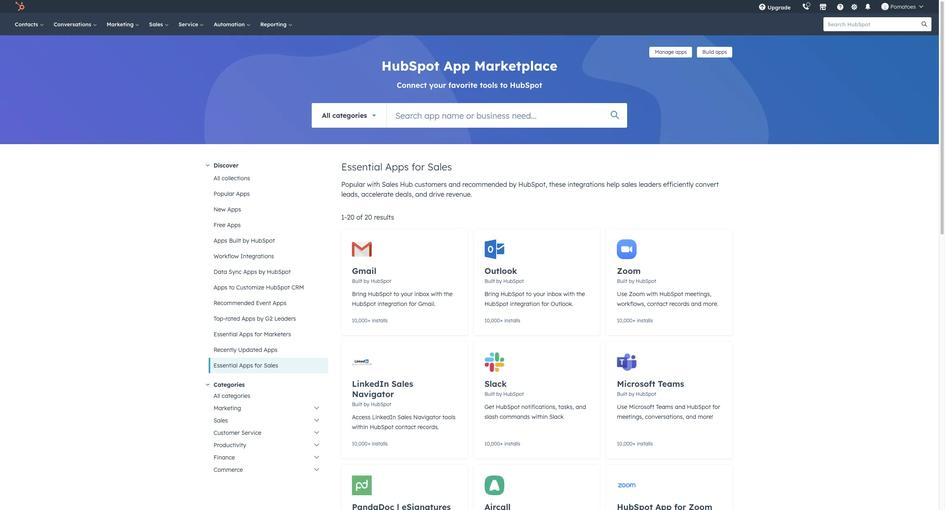 Task type: locate. For each thing, give the bounding box(es) containing it.
gmail
[[352, 266, 377, 276]]

built inside slack built by hubspot
[[485, 391, 495, 397]]

within down notifications,
[[532, 414, 548, 421]]

with down zoom built by hubspot
[[647, 291, 658, 298]]

apps built by hubspot link
[[209, 233, 328, 249]]

bring down gmail built by hubspot
[[352, 291, 367, 298]]

sales
[[149, 21, 165, 28], [428, 161, 452, 173], [382, 180, 398, 189], [264, 362, 278, 370], [392, 379, 413, 389], [398, 414, 412, 421], [214, 417, 228, 425]]

2 use from the top
[[618, 404, 628, 411]]

10,000 + installs down access
[[352, 441, 388, 447]]

within down access
[[352, 424, 368, 431]]

settings link
[[850, 2, 860, 11]]

installs down workflows,
[[637, 318, 653, 324]]

notifications image
[[865, 4, 872, 11]]

more.
[[704, 300, 719, 308]]

built
[[229, 237, 241, 245], [352, 278, 363, 284], [485, 278, 495, 284], [618, 278, 628, 284], [485, 391, 495, 397], [618, 391, 628, 397], [352, 402, 363, 408]]

1-20 of 20 results
[[342, 213, 394, 222]]

1 vertical spatial contact
[[396, 424, 416, 431]]

1 vertical spatial tools
[[443, 414, 456, 421]]

by inside outlook built by hubspot
[[497, 278, 502, 284]]

rated
[[226, 315, 240, 323]]

0 vertical spatial tools
[[480, 81, 498, 90]]

for inside essential apps for sales link
[[255, 362, 262, 370]]

popular up new apps
[[214, 190, 235, 198]]

the
[[444, 291, 453, 298], [577, 291, 586, 298]]

integration inside "bring hubspot to your inbox with the hubspot integration for gmail."
[[378, 300, 408, 308]]

integration for outlook
[[510, 300, 540, 308]]

inbox inside "bring hubspot to your inbox with the hubspot integration for gmail."
[[415, 291, 430, 298]]

and left the more!
[[686, 414, 697, 421]]

use inside use zoom with hubspot meetings, workflows, contact records and more.
[[618, 291, 628, 298]]

outlook
[[485, 266, 518, 276]]

0 horizontal spatial all categories
[[214, 393, 250, 400]]

with up gmail.
[[431, 291, 443, 298]]

sales inside linkedin sales navigator built by hubspot
[[392, 379, 413, 389]]

popular for popular with sales hub customers and recommended by hubspot, these integrations help sales leaders efficiently convert leads, accelerate deals, and drive revenue.
[[342, 180, 365, 189]]

linkedin inside linkedin sales navigator built by hubspot
[[352, 379, 389, 389]]

meetings, left the conversations,
[[618, 414, 644, 421]]

1 vertical spatial slack
[[550, 414, 564, 421]]

categories button
[[206, 380, 328, 390]]

slack down "tasks,"
[[550, 414, 564, 421]]

navigator up access
[[352, 389, 394, 400]]

marketing link
[[102, 13, 144, 35], [209, 402, 328, 415]]

apps down recommended event apps
[[242, 315, 256, 323]]

0 vertical spatial microsoft
[[618, 379, 656, 389]]

1 vertical spatial sales link
[[209, 415, 328, 427]]

0 vertical spatial service
[[179, 21, 200, 28]]

apps right sync
[[243, 268, 257, 276]]

essential for essential apps for sales link on the left
[[214, 362, 238, 370]]

the for outlook
[[577, 291, 586, 298]]

0 horizontal spatial the
[[444, 291, 453, 298]]

1 bring from the left
[[352, 291, 367, 298]]

contact inside access linkedin sales navigator tools within hubspot contact records.
[[396, 424, 416, 431]]

linkedin up access
[[352, 379, 389, 389]]

0 horizontal spatial essential apps for sales
[[214, 362, 278, 370]]

1 horizontal spatial inbox
[[547, 291, 562, 298]]

20 right "of"
[[365, 213, 372, 222]]

0 vertical spatial meetings,
[[686, 291, 712, 298]]

apps down the free
[[214, 237, 228, 245]]

all categories link
[[209, 390, 328, 402]]

apps right the free
[[227, 222, 241, 229]]

reporting
[[261, 21, 288, 28]]

10,000
[[352, 318, 368, 324], [485, 318, 500, 324], [618, 318, 633, 324], [352, 441, 368, 447], [485, 441, 500, 447], [618, 441, 633, 447]]

inbox up gmail.
[[415, 291, 430, 298]]

event
[[256, 300, 271, 307]]

notifications,
[[522, 404, 557, 411]]

upgrade
[[768, 4, 791, 11]]

1 vertical spatial navigator
[[414, 414, 441, 421]]

hubspot inside use zoom with hubspot meetings, workflows, contact records and more.
[[660, 291, 684, 298]]

built inside outlook built by hubspot
[[485, 278, 495, 284]]

1 the from the left
[[444, 291, 453, 298]]

0 horizontal spatial sales link
[[144, 13, 174, 35]]

pomatoes button
[[877, 0, 929, 13]]

free apps
[[214, 222, 241, 229]]

customer service link
[[209, 427, 328, 439]]

and inside use zoom with hubspot meetings, workflows, contact records and more.
[[692, 300, 702, 308]]

apps right event
[[273, 300, 287, 307]]

contact left records
[[648, 300, 668, 308]]

1 horizontal spatial slack
[[550, 414, 564, 421]]

0 horizontal spatial integration
[[378, 300, 408, 308]]

microsoft teams built by hubspot
[[618, 379, 685, 397]]

teams up use microsoft teams and hubspot for meetings, conversations, and more!
[[658, 379, 685, 389]]

0 horizontal spatial slack
[[485, 379, 507, 389]]

0 vertical spatial all
[[322, 111, 331, 119]]

popular inside popular apps link
[[214, 190, 235, 198]]

help image
[[837, 4, 845, 11]]

popular
[[342, 180, 365, 189], [214, 190, 235, 198]]

your inside "bring hubspot to your inbox with the hubspot integration for gmail."
[[401, 291, 413, 298]]

hubspot inside data sync apps by hubspot link
[[267, 268, 291, 276]]

hubspot link
[[10, 2, 31, 12]]

1 horizontal spatial apps
[[716, 49, 728, 55]]

installs
[[372, 318, 388, 324], [505, 318, 521, 324], [637, 318, 653, 324], [372, 441, 388, 447], [505, 441, 521, 447], [637, 441, 653, 447]]

inbox for gmail
[[415, 291, 430, 298]]

Search app name or business need... search field
[[387, 103, 628, 128]]

0 horizontal spatial apps
[[676, 49, 687, 55]]

1 vertical spatial all categories
[[214, 393, 250, 400]]

apps
[[385, 161, 409, 173], [236, 190, 250, 198], [227, 206, 241, 213], [227, 222, 241, 229], [214, 237, 228, 245], [243, 268, 257, 276], [214, 284, 228, 291], [273, 300, 287, 307], [242, 315, 256, 323], [239, 331, 253, 338], [264, 347, 278, 354], [239, 362, 253, 370]]

records.
[[418, 424, 439, 431]]

1 horizontal spatial meetings,
[[686, 291, 712, 298]]

essential up leads,
[[342, 161, 383, 173]]

0 horizontal spatial bring
[[352, 291, 367, 298]]

10,000 + installs down the conversations,
[[618, 441, 653, 447]]

for up the more!
[[713, 404, 721, 411]]

1 use from the top
[[618, 291, 628, 298]]

apps right new
[[227, 206, 241, 213]]

1 horizontal spatial 20
[[365, 213, 372, 222]]

1 horizontal spatial essential apps for sales
[[342, 161, 452, 173]]

installs down "bring hubspot to your inbox with the hubspot integration for outlook."
[[505, 318, 521, 324]]

integration for gmail
[[378, 300, 408, 308]]

2 apps from the left
[[716, 49, 728, 55]]

1 vertical spatial zoom
[[629, 291, 645, 298]]

navigator inside access linkedin sales navigator tools within hubspot contact records.
[[414, 414, 441, 421]]

apps
[[676, 49, 687, 55], [716, 49, 728, 55]]

hubspot inside linkedin sales navigator built by hubspot
[[371, 402, 392, 408]]

2 inbox from the left
[[547, 291, 562, 298]]

1 vertical spatial meetings,
[[618, 414, 644, 421]]

with up outlook.
[[564, 291, 575, 298]]

deals,
[[396, 190, 414, 199]]

and left more. on the bottom of the page
[[692, 300, 702, 308]]

connect your favorite tools to hubspot
[[397, 81, 543, 90]]

built inside linkedin sales navigator built by hubspot
[[352, 402, 363, 408]]

0 horizontal spatial inbox
[[415, 291, 430, 298]]

0 horizontal spatial categories
[[222, 393, 250, 400]]

1 horizontal spatial popular
[[342, 180, 365, 189]]

meetings,
[[686, 291, 712, 298], [618, 414, 644, 421]]

0 horizontal spatial tools
[[443, 414, 456, 421]]

integration inside "bring hubspot to your inbox with the hubspot integration for outlook."
[[510, 300, 540, 308]]

with inside "bring hubspot to your inbox with the hubspot integration for gmail."
[[431, 291, 443, 298]]

1 inbox from the left
[[415, 291, 430, 298]]

1 horizontal spatial integration
[[510, 300, 540, 308]]

meetings, up more. on the bottom of the page
[[686, 291, 712, 298]]

service left automation
[[179, 21, 200, 28]]

within
[[532, 414, 548, 421], [352, 424, 368, 431]]

conversations,
[[646, 414, 685, 421]]

1 vertical spatial microsoft
[[629, 404, 655, 411]]

0 horizontal spatial navigator
[[352, 389, 394, 400]]

1 horizontal spatial marketing link
[[209, 402, 328, 415]]

commerce link
[[209, 464, 328, 476]]

and
[[449, 180, 461, 189], [416, 190, 428, 199], [692, 300, 702, 308], [576, 404, 587, 411], [675, 404, 686, 411], [686, 414, 697, 421]]

0 horizontal spatial service
[[179, 21, 200, 28]]

installs down commands
[[505, 441, 521, 447]]

all for categories
[[214, 393, 220, 400]]

essential apps for sales down the recently updated apps
[[214, 362, 278, 370]]

categories
[[214, 381, 245, 389]]

1 horizontal spatial your
[[430, 81, 447, 90]]

hubspot app marketplace link
[[382, 58, 558, 74]]

1 horizontal spatial service
[[242, 430, 262, 437]]

productivity
[[214, 442, 246, 449]]

within inside get hubspot notifications, tasks, and slash commands within slack
[[532, 414, 548, 421]]

10,000 + installs down "bring hubspot to your inbox with the hubspot integration for gmail." on the left
[[352, 318, 388, 324]]

1 vertical spatial popular
[[214, 190, 235, 198]]

tyler black image
[[882, 3, 890, 10]]

0 vertical spatial within
[[532, 414, 548, 421]]

use
[[618, 291, 628, 298], [618, 404, 628, 411]]

1-
[[342, 213, 347, 222]]

10,000 for microsoft teams
[[618, 441, 633, 447]]

apps up essential apps for sales link on the left
[[264, 347, 278, 354]]

0 horizontal spatial within
[[352, 424, 368, 431]]

sales down recently updated apps link
[[264, 362, 278, 370]]

1 vertical spatial essential
[[214, 331, 238, 338]]

apps right build
[[716, 49, 728, 55]]

2 vertical spatial essential
[[214, 362, 238, 370]]

all inside popup button
[[322, 111, 331, 119]]

outlook built by hubspot
[[485, 266, 524, 284]]

1 vertical spatial teams
[[656, 404, 674, 411]]

categories
[[333, 111, 367, 119], [222, 393, 250, 400]]

and right "tasks,"
[[576, 404, 587, 411]]

0 vertical spatial slack
[[485, 379, 507, 389]]

10,000 for zoom
[[618, 318, 633, 324]]

essential up recently
[[214, 331, 238, 338]]

+ for zoom
[[633, 318, 636, 324]]

with inside use zoom with hubspot meetings, workflows, contact records and more.
[[647, 291, 658, 298]]

apps for build apps
[[716, 49, 728, 55]]

teams inside use microsoft teams and hubspot for meetings, conversations, and more!
[[656, 404, 674, 411]]

use down microsoft teams built by hubspot
[[618, 404, 628, 411]]

1 vertical spatial use
[[618, 404, 628, 411]]

0 vertical spatial all categories
[[322, 111, 367, 119]]

service
[[179, 21, 200, 28], [242, 430, 262, 437]]

1 20 from the left
[[347, 213, 355, 222]]

for down top-rated apps by g2 leaders
[[255, 331, 262, 338]]

1 horizontal spatial navigator
[[414, 414, 441, 421]]

integration down outlook built by hubspot
[[510, 300, 540, 308]]

20 left "of"
[[347, 213, 355, 222]]

1 horizontal spatial bring
[[485, 291, 499, 298]]

meetings, inside use zoom with hubspot meetings, workflows, contact records and more.
[[686, 291, 712, 298]]

bring inside "bring hubspot to your inbox with the hubspot integration for gmail."
[[352, 291, 367, 298]]

workflow integrations link
[[209, 249, 328, 264]]

1 horizontal spatial marketing
[[214, 405, 241, 412]]

for inside essential apps for marketers link
[[255, 331, 262, 338]]

0 vertical spatial marketing link
[[102, 13, 144, 35]]

service up productivity link
[[242, 430, 262, 437]]

1 horizontal spatial all categories
[[322, 111, 367, 119]]

workflow integrations
[[214, 253, 274, 260]]

free apps link
[[209, 217, 328, 233]]

0 vertical spatial use
[[618, 291, 628, 298]]

recommended event apps link
[[209, 296, 328, 311]]

leads,
[[342, 190, 360, 199]]

use up workflows,
[[618, 291, 628, 298]]

leaders
[[275, 315, 296, 323]]

1 vertical spatial marketing
[[214, 405, 241, 412]]

inbox inside "bring hubspot to your inbox with the hubspot integration for outlook."
[[547, 291, 562, 298]]

with up "accelerate"
[[367, 180, 380, 189]]

sales up access linkedin sales navigator tools within hubspot contact records.
[[392, 379, 413, 389]]

installs for slack
[[505, 441, 521, 447]]

popular apps link
[[209, 186, 328, 202]]

installs for gmail
[[372, 318, 388, 324]]

0 horizontal spatial 20
[[347, 213, 355, 222]]

+ for slack
[[500, 441, 503, 447]]

0 vertical spatial marketing
[[107, 21, 135, 28]]

data
[[214, 268, 227, 276]]

popular apps
[[214, 190, 250, 198]]

microsoft inside microsoft teams built by hubspot
[[618, 379, 656, 389]]

0 vertical spatial categories
[[333, 111, 367, 119]]

1 horizontal spatial the
[[577, 291, 586, 298]]

10,000 for slack
[[485, 441, 500, 447]]

sync
[[229, 268, 242, 276]]

0 vertical spatial contact
[[648, 300, 668, 308]]

menu item
[[797, 0, 799, 13]]

sales up "accelerate"
[[382, 180, 398, 189]]

updated
[[238, 347, 262, 354]]

inbox up outlook.
[[547, 291, 562, 298]]

popular inside popular with sales hub customers and recommended by hubspot, these integrations help sales leaders efficiently convert leads, accelerate deals, and drive revenue.
[[342, 180, 365, 189]]

automation
[[214, 21, 247, 28]]

1 apps from the left
[[676, 49, 687, 55]]

0 vertical spatial teams
[[658, 379, 685, 389]]

Search HubSpot search field
[[824, 17, 925, 31]]

1 vertical spatial all
[[214, 175, 220, 182]]

sales down linkedin sales navigator built by hubspot
[[398, 414, 412, 421]]

bring for outlook
[[485, 291, 499, 298]]

linkedin right access
[[372, 414, 396, 421]]

the inside "bring hubspot to your inbox with the hubspot integration for outlook."
[[577, 291, 586, 298]]

essential down recently
[[214, 362, 238, 370]]

apps inside "link"
[[227, 206, 241, 213]]

navigator up the records.
[[414, 414, 441, 421]]

0 horizontal spatial popular
[[214, 190, 235, 198]]

integration left gmail.
[[378, 300, 408, 308]]

discover
[[214, 162, 239, 169]]

menu
[[753, 0, 930, 13]]

for left gmail.
[[409, 300, 417, 308]]

revenue.
[[447, 190, 472, 199]]

1 vertical spatial within
[[352, 424, 368, 431]]

hubspot inside use microsoft teams and hubspot for meetings, conversations, and more!
[[688, 404, 711, 411]]

hubspot inside gmail built by hubspot
[[371, 278, 392, 284]]

the inside "bring hubspot to your inbox with the hubspot integration for gmail."
[[444, 291, 453, 298]]

1 vertical spatial essential apps for sales
[[214, 362, 278, 370]]

app
[[444, 58, 470, 74]]

0 horizontal spatial your
[[401, 291, 413, 298]]

0 vertical spatial essential
[[342, 161, 383, 173]]

for down the updated
[[255, 362, 262, 370]]

0 horizontal spatial marketing
[[107, 21, 135, 28]]

0 vertical spatial linkedin
[[352, 379, 389, 389]]

marketplace
[[475, 58, 558, 74]]

10,000 + installs for slack
[[485, 441, 521, 447]]

popular up leads,
[[342, 180, 365, 189]]

2 vertical spatial all
[[214, 393, 220, 400]]

slack
[[485, 379, 507, 389], [550, 414, 564, 421]]

1 horizontal spatial within
[[532, 414, 548, 421]]

2 the from the left
[[577, 291, 586, 298]]

built inside zoom built by hubspot
[[618, 278, 628, 284]]

inbox
[[415, 291, 430, 298], [547, 291, 562, 298]]

slack up get
[[485, 379, 507, 389]]

built for zoom
[[618, 278, 628, 284]]

inbox for outlook
[[547, 291, 562, 298]]

search image
[[922, 21, 928, 27]]

your for gmail
[[401, 291, 413, 298]]

for left outlook.
[[542, 300, 550, 308]]

access linkedin sales navigator tools within hubspot contact records.
[[352, 414, 456, 431]]

0 vertical spatial popular
[[342, 180, 365, 189]]

apps down collections
[[236, 190, 250, 198]]

1 horizontal spatial sales link
[[209, 415, 328, 427]]

10,000 + installs down the slash
[[485, 441, 521, 447]]

more!
[[698, 414, 714, 421]]

teams up the conversations,
[[656, 404, 674, 411]]

customize
[[236, 284, 265, 291]]

installs down "bring hubspot to your inbox with the hubspot integration for gmail." on the left
[[372, 318, 388, 324]]

1 integration from the left
[[378, 300, 408, 308]]

and inside get hubspot notifications, tasks, and slash commands within slack
[[576, 404, 587, 411]]

built inside gmail built by hubspot
[[352, 278, 363, 284]]

all collections link
[[209, 171, 328, 186]]

contact left the records.
[[396, 424, 416, 431]]

2 bring from the left
[[485, 291, 499, 298]]

popular for popular apps
[[214, 190, 235, 198]]

use inside use microsoft teams and hubspot for meetings, conversations, and more!
[[618, 404, 628, 411]]

installs down the conversations,
[[637, 441, 653, 447]]

0 vertical spatial zoom
[[618, 266, 641, 276]]

meetings, inside use microsoft teams and hubspot for meetings, conversations, and more!
[[618, 414, 644, 421]]

installs down access linkedin sales navigator tools within hubspot contact records.
[[372, 441, 388, 447]]

installs for zoom
[[637, 318, 653, 324]]

bring inside "bring hubspot to your inbox with the hubspot integration for outlook."
[[485, 291, 499, 298]]

apps right "manage"
[[676, 49, 687, 55]]

built for apps
[[229, 237, 241, 245]]

your inside "bring hubspot to your inbox with the hubspot integration for outlook."
[[534, 291, 546, 298]]

and down customers
[[416, 190, 428, 199]]

1 horizontal spatial contact
[[648, 300, 668, 308]]

pomatoes
[[891, 3, 917, 10]]

essential apps for sales up hub
[[342, 161, 452, 173]]

to inside "bring hubspot to your inbox with the hubspot integration for outlook."
[[526, 291, 532, 298]]

slack inside get hubspot notifications, tasks, and slash commands within slack
[[550, 414, 564, 421]]

0 horizontal spatial meetings,
[[618, 414, 644, 421]]

2 integration from the left
[[510, 300, 540, 308]]

bring down outlook built by hubspot
[[485, 291, 499, 298]]

2 horizontal spatial your
[[534, 291, 546, 298]]

bring
[[352, 291, 367, 298], [485, 291, 499, 298]]

discover button
[[206, 161, 328, 171]]

10,000 + installs down workflows,
[[618, 318, 653, 324]]

hubspot inside slack built by hubspot
[[504, 391, 524, 397]]

outlook.
[[551, 300, 574, 308]]

10,000 + installs down "bring hubspot to your inbox with the hubspot integration for outlook."
[[485, 318, 521, 324]]

contacts
[[15, 21, 40, 28]]

0 horizontal spatial contact
[[396, 424, 416, 431]]

1 vertical spatial linkedin
[[372, 414, 396, 421]]

1 horizontal spatial categories
[[333, 111, 367, 119]]

hubspot inside zoom built by hubspot
[[636, 278, 657, 284]]

essential apps for sales link
[[209, 358, 328, 374]]

with inside "bring hubspot to your inbox with the hubspot integration for outlook."
[[564, 291, 575, 298]]

built for outlook
[[485, 278, 495, 284]]

0 vertical spatial navigator
[[352, 389, 394, 400]]



Task type: describe. For each thing, give the bounding box(es) containing it.
conversations link
[[49, 13, 102, 35]]

convert
[[696, 180, 719, 189]]

hubspot inside get hubspot notifications, tasks, and slash commands within slack
[[496, 404, 520, 411]]

use microsoft teams and hubspot for meetings, conversations, and more!
[[618, 404, 721, 421]]

all categories inside popup button
[[322, 111, 367, 119]]

your for outlook
[[534, 291, 546, 298]]

+ for linkedin sales navigator
[[368, 441, 371, 447]]

recommended event apps
[[214, 300, 287, 307]]

recommended
[[214, 300, 255, 307]]

connect
[[397, 81, 427, 90]]

1 horizontal spatial tools
[[480, 81, 498, 90]]

hubspot image
[[15, 2, 25, 12]]

marketplaces button
[[815, 0, 832, 13]]

sales left service link
[[149, 21, 165, 28]]

all categories button
[[312, 103, 387, 128]]

data sync apps by hubspot
[[214, 268, 291, 276]]

help
[[607, 180, 620, 189]]

installs for microsoft
[[637, 441, 653, 447]]

to inside "bring hubspot to your inbox with the hubspot integration for gmail."
[[394, 291, 399, 298]]

essential apps for marketers
[[214, 331, 291, 338]]

hubspot inside access linkedin sales navigator tools within hubspot contact records.
[[370, 424, 394, 431]]

collections
[[222, 175, 250, 182]]

these
[[550, 180, 566, 189]]

for inside use microsoft teams and hubspot for meetings, conversations, and more!
[[713, 404, 721, 411]]

customer service
[[214, 430, 262, 437]]

recommended
[[463, 180, 508, 189]]

marketplaces image
[[820, 4, 827, 11]]

records
[[670, 300, 690, 308]]

apps to customize hubspot crm
[[214, 284, 304, 291]]

to inside apps to customize hubspot crm link
[[229, 284, 235, 291]]

get hubspot notifications, tasks, and slash commands within slack
[[485, 404, 587, 421]]

10,000 for outlook
[[485, 318, 500, 324]]

apps for manage apps
[[676, 49, 687, 55]]

commerce
[[214, 467, 243, 474]]

finance
[[214, 454, 235, 462]]

tasks,
[[559, 404, 574, 411]]

1 vertical spatial service
[[242, 430, 262, 437]]

recently updated apps link
[[209, 342, 328, 358]]

essential apps for marketers link
[[209, 327, 328, 342]]

finance link
[[209, 452, 328, 464]]

+ for gmail
[[368, 318, 371, 324]]

sales inside access linkedin sales navigator tools within hubspot contact records.
[[398, 414, 412, 421]]

hub
[[400, 180, 413, 189]]

access
[[352, 414, 371, 421]]

zoom built by hubspot
[[618, 266, 657, 284]]

integrations
[[241, 253, 274, 260]]

calling icon button
[[800, 1, 813, 12]]

new apps
[[214, 206, 241, 213]]

by inside microsoft teams built by hubspot
[[629, 391, 635, 397]]

10,000 for linkedin sales navigator
[[352, 441, 368, 447]]

by inside gmail built by hubspot
[[364, 278, 370, 284]]

hubspot inside outlook built by hubspot
[[504, 278, 524, 284]]

10,000 + installs for linkedin sales navigator
[[352, 441, 388, 447]]

bring for gmail
[[352, 291, 367, 298]]

accelerate
[[361, 190, 394, 199]]

favorite
[[449, 81, 478, 90]]

help button
[[834, 0, 848, 13]]

gmail built by hubspot
[[352, 266, 392, 284]]

within inside access linkedin sales navigator tools within hubspot contact records.
[[352, 424, 368, 431]]

with inside popular with sales hub customers and recommended by hubspot, these integrations help sales leaders efficiently convert leads, accelerate deals, and drive revenue.
[[367, 180, 380, 189]]

data sync apps by hubspot link
[[209, 264, 328, 280]]

slack built by hubspot
[[485, 379, 524, 397]]

calling icon image
[[803, 3, 810, 11]]

10,000 + installs for outlook
[[485, 318, 521, 324]]

manage apps
[[655, 49, 687, 55]]

10,000 + installs for zoom
[[618, 318, 653, 324]]

apps down the recently updated apps
[[239, 362, 253, 370]]

apps built by hubspot
[[214, 237, 275, 245]]

of
[[357, 213, 363, 222]]

leaders
[[639, 180, 662, 189]]

installs for outlook
[[505, 318, 521, 324]]

by inside slack built by hubspot
[[497, 391, 502, 397]]

commands
[[500, 414, 530, 421]]

apps up the recently updated apps
[[239, 331, 253, 338]]

hubspot inside apps built by hubspot link
[[251, 237, 275, 245]]

apps up hub
[[385, 161, 409, 173]]

10,000 for gmail
[[352, 318, 368, 324]]

0 vertical spatial sales link
[[144, 13, 174, 35]]

automation link
[[209, 13, 256, 35]]

bring hubspot to your inbox with the hubspot integration for gmail.
[[352, 291, 453, 308]]

and up revenue.
[[449, 180, 461, 189]]

caret image
[[206, 165, 210, 167]]

menu containing pomatoes
[[753, 0, 930, 13]]

installs for linkedin
[[372, 441, 388, 447]]

essential for essential apps for marketers link
[[214, 331, 238, 338]]

results
[[374, 213, 394, 222]]

built for slack
[[485, 391, 495, 397]]

customers
[[415, 180, 447, 189]]

service link
[[174, 13, 209, 35]]

linkedin sales navigator built by hubspot
[[352, 379, 413, 408]]

build
[[703, 49, 715, 55]]

hubspot,
[[519, 180, 548, 189]]

workflows,
[[618, 300, 646, 308]]

built for gmail
[[352, 278, 363, 284]]

conversations
[[54, 21, 93, 28]]

and up the conversations,
[[675, 404, 686, 411]]

for inside "bring hubspot to your inbox with the hubspot integration for outlook."
[[542, 300, 550, 308]]

0 vertical spatial essential apps for sales
[[342, 161, 452, 173]]

top-rated apps by g2 leaders link
[[209, 311, 328, 327]]

bring hubspot to your inbox with the hubspot integration for outlook.
[[485, 291, 586, 308]]

use zoom with hubspot meetings, workflows, contact records and more.
[[618, 291, 719, 308]]

build apps link
[[698, 47, 733, 58]]

2 20 from the left
[[365, 213, 372, 222]]

tools inside access linkedin sales navigator tools within hubspot contact records.
[[443, 414, 456, 421]]

new apps link
[[209, 202, 328, 217]]

categories inside popup button
[[333, 111, 367, 119]]

all collections
[[214, 175, 250, 182]]

the for gmail
[[444, 291, 453, 298]]

slash
[[485, 414, 499, 421]]

microsoft inside use microsoft teams and hubspot for meetings, conversations, and more!
[[629, 404, 655, 411]]

g2
[[265, 315, 273, 323]]

by inside popular with sales hub customers and recommended by hubspot, these integrations help sales leaders efficiently convert leads, accelerate deals, and drive revenue.
[[509, 180, 517, 189]]

+ for outlook
[[500, 318, 503, 324]]

1 vertical spatial marketing link
[[209, 402, 328, 415]]

navigator inside linkedin sales navigator built by hubspot
[[352, 389, 394, 400]]

sales up customers
[[428, 161, 452, 173]]

for up hub
[[412, 161, 425, 173]]

apps down data
[[214, 284, 228, 291]]

hubspot inside microsoft teams built by hubspot
[[636, 391, 657, 397]]

built inside microsoft teams built by hubspot
[[618, 391, 628, 397]]

by inside linkedin sales navigator built by hubspot
[[364, 402, 370, 408]]

0 horizontal spatial marketing link
[[102, 13, 144, 35]]

search button
[[918, 17, 932, 31]]

contacts link
[[10, 13, 49, 35]]

all for discover
[[214, 175, 220, 182]]

sales up customer on the left of the page
[[214, 417, 228, 425]]

contact inside use zoom with hubspot meetings, workflows, contact records and more.
[[648, 300, 668, 308]]

linkedin inside access linkedin sales navigator tools within hubspot contact records.
[[372, 414, 396, 421]]

use for microsoft
[[618, 404, 628, 411]]

10,000 + installs for microsoft teams
[[618, 441, 653, 447]]

slack inside slack built by hubspot
[[485, 379, 507, 389]]

apps to customize hubspot crm link
[[209, 280, 328, 296]]

top-rated apps by g2 leaders
[[214, 315, 296, 323]]

zoom inside zoom built by hubspot
[[618, 266, 641, 276]]

10,000 + installs for gmail
[[352, 318, 388, 324]]

zoom inside use zoom with hubspot meetings, workflows, contact records and more.
[[629, 291, 645, 298]]

1 vertical spatial categories
[[222, 393, 250, 400]]

marketers
[[264, 331, 291, 338]]

upgrade image
[[759, 4, 767, 11]]

sales
[[622, 180, 638, 189]]

by inside zoom built by hubspot
[[629, 278, 635, 284]]

integrations
[[568, 180, 605, 189]]

recently
[[214, 347, 237, 354]]

top-
[[214, 315, 226, 323]]

use for zoom
[[618, 291, 628, 298]]

sales inside popular with sales hub customers and recommended by hubspot, these integrations help sales leaders efficiently convert leads, accelerate deals, and drive revenue.
[[382, 180, 398, 189]]

hubspot inside apps to customize hubspot crm link
[[266, 284, 290, 291]]

drive
[[429, 190, 445, 199]]

for inside "bring hubspot to your inbox with the hubspot integration for gmail."
[[409, 300, 417, 308]]

caret image
[[206, 384, 210, 386]]

teams inside microsoft teams built by hubspot
[[658, 379, 685, 389]]

settings image
[[851, 3, 859, 11]]

+ for microsoft teams
[[633, 441, 636, 447]]



Task type: vqa. For each thing, say whether or not it's contained in the screenshot.
Engagements
no



